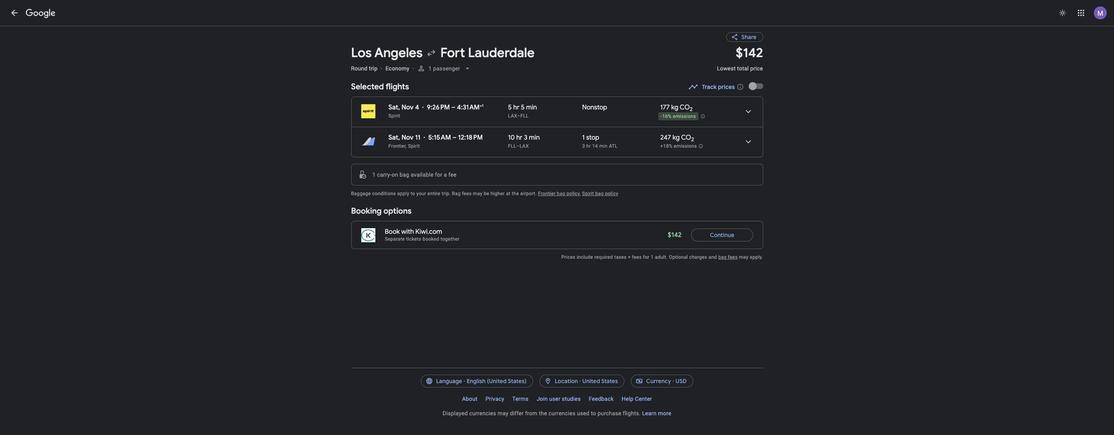 Task type: locate. For each thing, give the bounding box(es) containing it.
hr inside 5 hr 5 min lax – fll
[[514, 103, 520, 112]]

0 vertical spatial min
[[527, 103, 537, 112]]

0 horizontal spatial lax
[[508, 113, 518, 119]]

2 vertical spatial min
[[600, 143, 608, 149]]

16%
[[663, 114, 672, 119]]

sat, inside departing flight on saturday, november 4. leaves los angeles international airport at 9:26 pm on saturday, november 4 and arrives at fort lauderdale-hollywood international airport at 4:31 am on sunday, november 5. element
[[389, 103, 400, 112]]

5 right +1
[[508, 103, 512, 112]]

purchase
[[598, 410, 622, 417]]

min right 14
[[600, 143, 608, 149]]

 image for round trip
[[381, 65, 383, 72]]

142 us dollars element
[[736, 45, 764, 61]]

adult.
[[655, 254, 668, 260]]

0 horizontal spatial the
[[512, 191, 519, 197]]

include
[[577, 254, 594, 260]]

frontier
[[538, 191, 556, 197]]

2 sat, from the top
[[389, 134, 400, 142]]

1 horizontal spatial may
[[498, 410, 509, 417]]

fll down total duration 5 hr 5 min. 'element'
[[521, 113, 529, 119]]

min inside 5 hr 5 min lax – fll
[[527, 103, 537, 112]]

bag right on
[[400, 172, 410, 178]]

studies
[[562, 396, 581, 402]]

list containing sat, nov 4
[[352, 97, 763, 157]]

0 vertical spatial $142
[[736, 45, 764, 61]]

1 inside 1 stop 3 hr 14 min atl
[[583, 134, 585, 142]]

round trip
[[351, 65, 378, 72]]

lowest
[[718, 65, 736, 72]]

1 horizontal spatial 3
[[583, 143, 586, 149]]

2 horizontal spatial spirit
[[583, 191, 594, 197]]

0 vertical spatial hr
[[514, 103, 520, 112]]

may left be
[[473, 191, 483, 197]]

247
[[661, 134, 672, 142]]

bag
[[452, 191, 461, 197]]

currencies down privacy link
[[470, 410, 497, 417]]

used
[[577, 410, 590, 417]]

2
[[690, 106, 693, 113], [692, 136, 695, 143]]

1 currencies from the left
[[470, 410, 497, 417]]

0 vertical spatial  image
[[381, 65, 383, 72]]

1 left 'carry-' on the left top of the page
[[373, 172, 376, 178]]

 image inside departing flight on saturday, november 4. leaves los angeles international airport at 9:26 pm on saturday, november 4 and arrives at fort lauderdale-hollywood international airport at 4:31 am on sunday, november 5. element
[[423, 103, 424, 112]]

for left adult.
[[644, 254, 650, 260]]

return flight on saturday, november 11. leaves fort lauderdale-hollywood international airport at 5:15 am on saturday, november 11 and arrives at los angeles international airport at 12:18 pm on saturday, november 11. element
[[389, 134, 483, 142]]

5 up 10 hr 3 min fll – lax in the top of the page
[[521, 103, 525, 112]]

2 inside '247 kg co 2'
[[692, 136, 695, 143]]

track
[[703, 83, 717, 91]]

1 horizontal spatial policy
[[605, 191, 619, 197]]

fees right and
[[729, 254, 738, 260]]

lax
[[508, 113, 518, 119], [520, 143, 529, 149]]

co up +18% emissions
[[682, 134, 692, 142]]

12:18 pm
[[458, 134, 483, 142]]

states
[[602, 378, 619, 385]]

feedback
[[589, 396, 614, 402]]

displayed currencies may differ from the currencies used to purchase flights. learn more
[[443, 410, 672, 417]]

1 policy from the left
[[567, 191, 580, 197]]

lax down total duration 10 hr 3 min. element
[[520, 143, 529, 149]]

currencies down join user studies
[[549, 410, 576, 417]]

hr inside 10 hr 3 min fll – lax
[[517, 134, 523, 142]]

co up -16% emissions
[[680, 103, 690, 112]]

may left apply.
[[740, 254, 749, 260]]

 image
[[413, 65, 414, 72]]

1 horizontal spatial 5
[[521, 103, 525, 112]]

min inside 10 hr 3 min fll – lax
[[529, 134, 540, 142]]

1 left adult.
[[651, 254, 654, 260]]

1 vertical spatial lax
[[520, 143, 529, 149]]

emissions down '247 kg co 2'
[[674, 143, 698, 149]]

privacy link
[[482, 393, 509, 405]]

prices
[[562, 254, 576, 260]]

1 passenger
[[429, 65, 461, 72]]

share
[[742, 33, 757, 41]]

co for 247 kg co
[[682, 134, 692, 142]]

spirit right ,
[[583, 191, 594, 197]]

baggage conditions apply to your entire trip.  bag fees may be higher at the airport. frontier bag policy , spirit bag policy
[[351, 191, 619, 197]]

about link
[[458, 393, 482, 405]]

english
[[467, 378, 486, 385]]

5 hr 5 min lax – fll
[[508, 103, 537, 119]]

kg
[[672, 103, 679, 112], [673, 134, 680, 142]]

0 horizontal spatial for
[[435, 172, 443, 178]]

policy right ,
[[605, 191, 619, 197]]

co inside '247 kg co 2'
[[682, 134, 692, 142]]

 image right 4
[[423, 103, 424, 112]]

1 vertical spatial spirit
[[408, 143, 420, 149]]

0 horizontal spatial policy
[[567, 191, 580, 197]]

2 horizontal spatial fees
[[729, 254, 738, 260]]

0 vertical spatial co
[[680, 103, 690, 112]]

1 vertical spatial  image
[[423, 103, 424, 112]]

min up total duration 10 hr 3 min. element
[[527, 103, 537, 112]]

spirit down sat, nov 4
[[389, 113, 401, 119]]

247 kg co 2
[[661, 134, 695, 143]]

lax inside 5 hr 5 min lax – fll
[[508, 113, 518, 119]]

2 vertical spatial  image
[[424, 134, 425, 142]]

sat, for sat, nov 4
[[389, 103, 400, 112]]

0 horizontal spatial 3
[[524, 134, 528, 142]]

from
[[526, 410, 538, 417]]

0 vertical spatial nov
[[402, 103, 414, 112]]

0 vertical spatial emissions
[[673, 114, 697, 119]]

3 right 10
[[524, 134, 528, 142]]

sat, up frontier,
[[389, 134, 400, 142]]

sat,
[[389, 103, 400, 112], [389, 134, 400, 142]]

4
[[415, 103, 419, 112]]

co inside 177 kg co 2
[[680, 103, 690, 112]]

hr right 10
[[517, 134, 523, 142]]

0 vertical spatial 3
[[524, 134, 528, 142]]

1
[[429, 65, 432, 72], [583, 134, 585, 142], [373, 172, 376, 178], [651, 254, 654, 260]]

0 horizontal spatial fll
[[508, 143, 517, 149]]

1 vertical spatial 3
[[583, 143, 586, 149]]

1 nov from the top
[[402, 103, 414, 112]]

united states
[[583, 378, 619, 385]]

1 stop flight. element
[[583, 134, 600, 143]]

the right at
[[512, 191, 519, 197]]

join
[[537, 396, 548, 402]]

2 nov from the top
[[402, 134, 414, 142]]

more
[[659, 410, 672, 417]]

1 vertical spatial may
[[740, 254, 749, 260]]

0 horizontal spatial currencies
[[470, 410, 497, 417]]

1 horizontal spatial for
[[644, 254, 650, 260]]

the
[[512, 191, 519, 197], [539, 410, 548, 417]]

0 horizontal spatial to
[[411, 191, 415, 197]]

– inside 5 hr 5 min lax – fll
[[518, 113, 521, 119]]

co
[[680, 103, 690, 112], [682, 134, 692, 142]]

emissions down 177 kg co 2
[[673, 114, 697, 119]]

1 vertical spatial the
[[539, 410, 548, 417]]

learn
[[643, 410, 657, 417]]

min
[[527, 103, 537, 112], [529, 134, 540, 142], [600, 143, 608, 149]]

0 vertical spatial may
[[473, 191, 483, 197]]

2 for 177 kg co
[[690, 106, 693, 113]]

$142 down "share"
[[736, 45, 764, 61]]

may left differ
[[498, 410, 509, 417]]

bag right frontier
[[557, 191, 566, 197]]

1 vertical spatial kg
[[673, 134, 680, 142]]

1 vertical spatial min
[[529, 134, 540, 142]]

hr up 10
[[514, 103, 520, 112]]

spirit bag policy link
[[583, 191, 619, 197]]

 image
[[381, 65, 383, 72], [423, 103, 424, 112], [424, 134, 425, 142]]

10
[[508, 134, 515, 142]]

3 inside 10 hr 3 min fll – lax
[[524, 134, 528, 142]]

0 vertical spatial 2
[[690, 106, 693, 113]]

none text field containing $142
[[718, 45, 764, 79]]

$142 up optional
[[668, 231, 682, 239]]

2 inside 177 kg co 2
[[690, 106, 693, 113]]

lax inside 10 hr 3 min fll – lax
[[520, 143, 529, 149]]

policy
[[567, 191, 580, 197], [605, 191, 619, 197]]

entire
[[428, 191, 441, 197]]

min for 5 hr 5 min
[[527, 103, 537, 112]]

for left a
[[435, 172, 443, 178]]

None text field
[[718, 45, 764, 79]]

co for 177 kg co
[[680, 103, 690, 112]]

trip.
[[442, 191, 451, 197]]

0 vertical spatial lax
[[508, 113, 518, 119]]

bag right ,
[[596, 191, 604, 197]]

2 up +18% emissions
[[692, 136, 695, 143]]

fees right +
[[633, 254, 642, 260]]

0 horizontal spatial may
[[473, 191, 483, 197]]

sat, down flights
[[389, 103, 400, 112]]

hr left 14
[[587, 143, 591, 149]]

spirit down 11
[[408, 143, 420, 149]]

layover (1 of 1) is a 3 hr 14 min layover at hartsfield-jackson atlanta international airport in atlanta. element
[[583, 143, 657, 149]]

1 left the stop
[[583, 134, 585, 142]]

–
[[452, 103, 456, 112], [518, 113, 521, 119], [453, 134, 457, 142], [517, 143, 520, 149]]

$142 inside $142 lowest total price
[[736, 45, 764, 61]]

nov up frontier, spirit at left top
[[402, 134, 414, 142]]

2 for 247 kg co
[[692, 136, 695, 143]]

to
[[411, 191, 415, 197], [591, 410, 597, 417]]

0 horizontal spatial $142
[[668, 231, 682, 239]]

0 horizontal spatial 5
[[508, 103, 512, 112]]

3 down 1 stop flight. element
[[583, 143, 586, 149]]

fll down 10
[[508, 143, 517, 149]]

1 horizontal spatial spirit
[[408, 143, 420, 149]]

frontier,
[[389, 143, 407, 149]]

fort
[[441, 45, 465, 61]]

1 horizontal spatial lax
[[520, 143, 529, 149]]

– inside 10 hr 3 min fll – lax
[[517, 143, 520, 149]]

fort lauderdale
[[441, 45, 535, 61]]

apply.
[[750, 254, 764, 260]]

2 vertical spatial spirit
[[583, 191, 594, 197]]

fees right bag
[[462, 191, 472, 197]]

0 horizontal spatial spirit
[[389, 113, 401, 119]]

hr for 5
[[514, 103, 520, 112]]

carry-
[[377, 172, 392, 178]]

hr
[[514, 103, 520, 112], [517, 134, 523, 142], [587, 143, 591, 149]]

1 vertical spatial for
[[644, 254, 650, 260]]

to left your
[[411, 191, 415, 197]]

kg inside 177 kg co 2
[[672, 103, 679, 112]]

list
[[352, 97, 763, 157]]

1 horizontal spatial fees
[[633, 254, 642, 260]]

1 inside '1 passenger' popup button
[[429, 65, 432, 72]]

help center link
[[618, 393, 657, 405]]

0 vertical spatial to
[[411, 191, 415, 197]]

3 inside 1 stop 3 hr 14 min atl
[[583, 143, 586, 149]]

trip
[[369, 65, 378, 72]]

1 horizontal spatial $142
[[736, 45, 764, 61]]

2 up -16% emissions
[[690, 106, 693, 113]]

0 vertical spatial sat,
[[389, 103, 400, 112]]

none text field inside main content
[[718, 45, 764, 79]]

1 horizontal spatial to
[[591, 410, 597, 417]]

1 horizontal spatial fll
[[521, 113, 529, 119]]

– down total duration 10 hr 3 min. element
[[517, 143, 520, 149]]

1 sat, from the top
[[389, 103, 400, 112]]

+1
[[480, 103, 484, 108]]

go back image
[[10, 8, 19, 18]]

 image right trip
[[381, 65, 383, 72]]

 image right 11
[[424, 134, 425, 142]]

lax up 10
[[508, 113, 518, 119]]

1 vertical spatial $142
[[668, 231, 682, 239]]

1 vertical spatial fll
[[508, 143, 517, 149]]

1 vertical spatial hr
[[517, 134, 523, 142]]

total duration 5 hr 5 min. element
[[508, 103, 583, 113]]

help center
[[622, 396, 653, 402]]

min right 10
[[529, 134, 540, 142]]

the right from
[[539, 410, 548, 417]]

privacy
[[486, 396, 505, 402]]

3 for min
[[524, 134, 528, 142]]

share button
[[727, 32, 764, 42]]

track prices
[[703, 83, 735, 91]]

1 vertical spatial co
[[682, 134, 692, 142]]

passenger
[[434, 65, 461, 72]]

1 vertical spatial 2
[[692, 136, 695, 143]]

– left "4:31 am" at left top
[[452, 103, 456, 112]]

min for 10 hr 3 min
[[529, 134, 540, 142]]

+
[[628, 254, 631, 260]]

total
[[738, 65, 749, 72]]

sat, nov 4
[[389, 103, 419, 112]]

on
[[392, 172, 398, 178]]

spirit
[[389, 113, 401, 119], [408, 143, 420, 149], [583, 191, 594, 197]]

1 horizontal spatial currencies
[[549, 410, 576, 417]]

user
[[550, 396, 561, 402]]

Los Angeles to Fort Lauderdale and back text field
[[351, 45, 708, 61]]

policy right frontier
[[567, 191, 580, 197]]

kg up +18% emissions
[[673, 134, 680, 142]]

main content
[[351, 26, 764, 261]]

fll inside 10 hr 3 min fll – lax
[[508, 143, 517, 149]]

0 vertical spatial kg
[[672, 103, 679, 112]]

to right "used"
[[591, 410, 597, 417]]

2 vertical spatial may
[[498, 410, 509, 417]]

may
[[473, 191, 483, 197], [740, 254, 749, 260], [498, 410, 509, 417]]

0 vertical spatial fll
[[521, 113, 529, 119]]

nonstop flight. element
[[583, 103, 608, 113]]

continue button
[[692, 225, 754, 245]]

2 vertical spatial hr
[[587, 143, 591, 149]]

kg up -16% emissions
[[672, 103, 679, 112]]

bag
[[400, 172, 410, 178], [557, 191, 566, 197], [596, 191, 604, 197], [719, 254, 727, 260]]

to inside main content
[[411, 191, 415, 197]]

kg inside '247 kg co 2'
[[673, 134, 680, 142]]

nov left 4
[[402, 103, 414, 112]]

1 vertical spatial nov
[[402, 134, 414, 142]]

terms link
[[509, 393, 533, 405]]

1 left passenger
[[429, 65, 432, 72]]

selected
[[351, 82, 384, 92]]

1 5 from the left
[[508, 103, 512, 112]]

 image for sat, nov 11
[[424, 134, 425, 142]]

with
[[402, 228, 414, 236]]

1 vertical spatial sat,
[[389, 134, 400, 142]]

0 vertical spatial for
[[435, 172, 443, 178]]

– up 10 hr 3 min fll – lax in the top of the page
[[518, 113, 521, 119]]



Task type: describe. For each thing, give the bounding box(es) containing it.
14
[[593, 143, 598, 149]]

a
[[444, 172, 447, 178]]

feedback link
[[585, 393, 618, 405]]

1 passenger button
[[414, 59, 475, 78]]

9:26 pm
[[427, 103, 450, 112]]

1 horizontal spatial the
[[539, 410, 548, 417]]

4:31 am
[[457, 103, 480, 112]]

flights
[[386, 82, 409, 92]]

atl
[[609, 143, 618, 149]]

your
[[417, 191, 427, 197]]

flights.
[[623, 410, 641, 417]]

price
[[751, 65, 764, 72]]

flight details. departing flight on saturday, november 4. leaves los angeles international airport at 9:26 pm on saturday, november 4 and arrives at fort lauderdale-hollywood international airport at 4:31 am on sunday, november 5. image
[[739, 102, 758, 121]]

together
[[441, 236, 460, 242]]

-
[[661, 114, 663, 119]]

booking options
[[351, 206, 412, 216]]

loading results progress bar
[[0, 26, 1115, 27]]

2 policy from the left
[[605, 191, 619, 197]]

$142 for $142
[[668, 231, 682, 239]]

english (united states)
[[467, 378, 527, 385]]

center
[[636, 396, 653, 402]]

1 vertical spatial emissions
[[674, 143, 698, 149]]

learn more about tracked prices image
[[737, 83, 744, 91]]

1 for stop
[[583, 134, 585, 142]]

Arrival time: 4:31 AM on  Sunday, November 5. text field
[[457, 103, 484, 112]]

learn more link
[[643, 410, 672, 417]]

total duration 10 hr 3 min. element
[[508, 134, 583, 143]]

join user studies
[[537, 396, 581, 402]]

hr for 10
[[517, 134, 523, 142]]

10 hr 3 min fll – lax
[[508, 134, 540, 149]]

be
[[484, 191, 490, 197]]

booked
[[423, 236, 440, 242]]

about
[[462, 396, 478, 402]]

1 for carry-
[[373, 172, 376, 178]]

Arrival time: 12:18 PM. text field
[[458, 134, 483, 142]]

0 vertical spatial the
[[512, 191, 519, 197]]

main content containing los angeles
[[351, 26, 764, 261]]

bag right and
[[719, 254, 727, 260]]

booking
[[351, 206, 382, 216]]

options
[[384, 206, 412, 216]]

round
[[351, 65, 368, 72]]

terms
[[513, 396, 529, 402]]

0 vertical spatial spirit
[[389, 113, 401, 119]]

nov for 4
[[402, 103, 414, 112]]

min inside 1 stop 3 hr 14 min atl
[[600, 143, 608, 149]]

frontier bag policy link
[[538, 191, 580, 197]]

higher
[[491, 191, 505, 197]]

flight details. return flight on saturday, november 11. leaves fort lauderdale-hollywood international airport at 5:15 am on saturday, november 11 and arrives at los angeles international airport at 12:18 pm on saturday, november 11. image
[[739, 132, 758, 151]]

join user studies link
[[533, 393, 585, 405]]

continue
[[710, 232, 735, 239]]

2 5 from the left
[[521, 103, 525, 112]]

book
[[385, 228, 400, 236]]

nov for 11
[[402, 134, 414, 142]]

 image for sat, nov 4
[[423, 103, 424, 112]]

charges
[[690, 254, 708, 260]]

(united
[[487, 378, 507, 385]]

0 horizontal spatial fees
[[462, 191, 472, 197]]

2 horizontal spatial may
[[740, 254, 749, 260]]

required
[[595, 254, 613, 260]]

united
[[583, 378, 601, 385]]

usd
[[676, 378, 687, 385]]

Departure time: 9:26 PM. text field
[[427, 103, 450, 112]]

differ
[[510, 410, 524, 417]]

departing flight on saturday, november 4. leaves los angeles international airport at 9:26 pm on saturday, november 4 and arrives at fort lauderdale-hollywood international airport at 4:31 am on sunday, november 5. element
[[389, 103, 484, 112]]

177 kg co 2
[[661, 103, 693, 113]]

3 for hr
[[583, 143, 586, 149]]

kiwi.com
[[416, 228, 443, 236]]

,
[[580, 191, 581, 197]]

list inside main content
[[352, 97, 763, 157]]

and
[[709, 254, 718, 260]]

11
[[415, 134, 421, 142]]

9:26 pm – 4:31 am +1
[[427, 103, 484, 112]]

fll inside 5 hr 5 min lax – fll
[[521, 113, 529, 119]]

currency
[[647, 378, 672, 385]]

5:15 am – 12:18 pm
[[429, 134, 483, 142]]

– inside 9:26 pm – 4:31 am +1
[[452, 103, 456, 112]]

1 for passenger
[[429, 65, 432, 72]]

142 US dollars text field
[[668, 231, 682, 239]]

separate
[[385, 236, 405, 242]]

-16% emissions
[[661, 114, 697, 119]]

tickets
[[407, 236, 422, 242]]

fee
[[449, 172, 457, 178]]

available
[[411, 172, 434, 178]]

1 carry-on bag available for a fee
[[373, 172, 457, 178]]

$142 for $142 lowest total price
[[736, 45, 764, 61]]

1 vertical spatial to
[[591, 410, 597, 417]]

sat, for sat, nov 11
[[389, 134, 400, 142]]

baggage
[[351, 191, 371, 197]]

+18% emissions
[[661, 143, 698, 149]]

economy
[[386, 65, 410, 72]]

help
[[622, 396, 634, 402]]

displayed
[[443, 410, 468, 417]]

177
[[661, 103, 670, 112]]

airport.
[[521, 191, 537, 197]]

Departure time: 5:15 AM. text field
[[429, 134, 451, 142]]

– right '5:15 am'
[[453, 134, 457, 142]]

prices
[[719, 83, 735, 91]]

los
[[351, 45, 372, 61]]

location
[[555, 378, 578, 385]]

$142 lowest total price
[[718, 45, 764, 72]]

2 currencies from the left
[[549, 410, 576, 417]]

lauderdale
[[468, 45, 535, 61]]

frontier, spirit
[[389, 143, 420, 149]]

change appearance image
[[1054, 3, 1073, 23]]

hr inside 1 stop 3 hr 14 min atl
[[587, 143, 591, 149]]

kg for 177
[[672, 103, 679, 112]]

los angeles
[[351, 45, 423, 61]]

selected flights
[[351, 82, 409, 92]]

kg for 247
[[673, 134, 680, 142]]

nonstop
[[583, 103, 608, 112]]



Task type: vqa. For each thing, say whether or not it's contained in the screenshot.
3rd Private from the bottom
no



